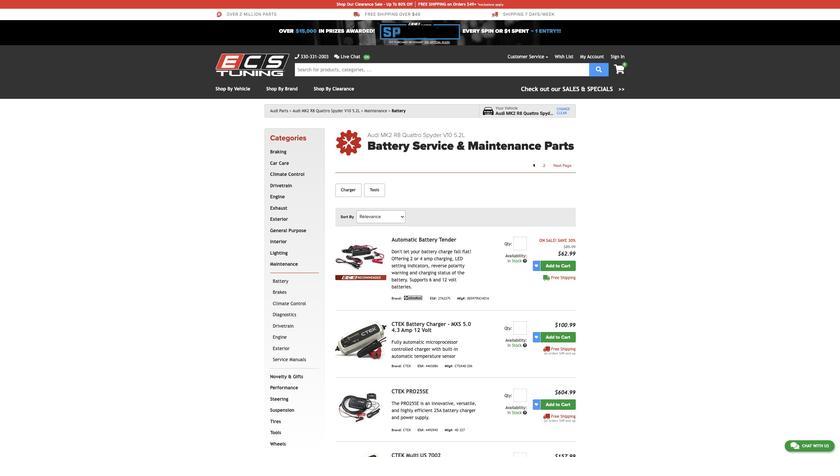 Task type: vqa. For each thing, say whether or not it's contained in the screenshot.
topmost the 2
yes



Task type: locate. For each thing, give the bounding box(es) containing it.
es#:
[[430, 297, 437, 301], [418, 365, 425, 368], [418, 429, 425, 433]]

climate control
[[270, 172, 305, 177], [273, 301, 306, 307]]

1 vertical spatial 1
[[533, 163, 535, 168]]

to up free shipping
[[556, 263, 560, 269]]

add to wish list image
[[535, 264, 538, 268]]

0 vertical spatial charger
[[415, 347, 431, 352]]

0 vertical spatial tools
[[370, 188, 379, 193]]

2 inside paginated product list navigation navigation
[[543, 163, 546, 168]]

drivetrain down car care
[[270, 183, 292, 189]]

5.2l inside audi mk2 r8 quattro spyder v10 5.2l battery service & maintenance parts
[[454, 132, 465, 139]]

schwaben - corporate logo image
[[403, 296, 424, 300]]

efficient
[[415, 408, 433, 414]]

parts up next
[[545, 139, 574, 153]]

12 inside don't let your battery charge fall flat! offering 2 or 4 amp charging, led setting indicators, reverse polarity warning and charging status of the battery. supports 6 and 12 volt batteries.
[[442, 277, 447, 283]]

save
[[558, 238, 567, 243]]

v10 for audi mk2 r8 quattro spyder v10 5.2l
[[345, 109, 351, 113]]

v10 inside audi mk2 r8 quattro spyder v10 5.2l battery service & maintenance parts
[[443, 132, 452, 139]]

2 add to cart from the top
[[546, 335, 571, 340]]

maintenance link
[[365, 109, 391, 113], [269, 259, 318, 270]]

by for vehicle
[[228, 86, 233, 92]]

control for diagnostics
[[291, 301, 306, 307]]

r8 for audi mk2 r8 quattro spyder v10 5.2l
[[310, 109, 315, 113]]

add to cart up free shipping
[[546, 263, 571, 269]]

engine up exhaust
[[270, 194, 285, 200]]

1 right =
[[535, 28, 538, 35]]

1 vertical spatial brand:
[[392, 365, 402, 368]]

sales & specials
[[563, 86, 613, 93]]

3 in stock from the top
[[508, 411, 523, 416]]

0 vertical spatial or
[[496, 28, 503, 35]]

audi mk2 r8 quattro spyder v10 5.2l
[[293, 109, 360, 113]]

suspension
[[270, 408, 295, 414]]

mk2 for audi mk2 r8 quattro spyder v10 5.2l
[[302, 109, 309, 113]]

mk2
[[302, 109, 309, 113], [506, 111, 516, 116], [381, 132, 392, 139]]

free down shop our clearance sale - up to 80% off
[[365, 12, 376, 17]]

2 horizontal spatial 2
[[543, 163, 546, 168]]

0 horizontal spatial tools link
[[269, 428, 318, 439]]

add to cart button up free shipping
[[541, 261, 576, 271]]

comments image left live
[[334, 54, 340, 59]]

0 vertical spatial add to cart
[[546, 263, 571, 269]]

- inside the ctek battery charger - mxs 5.0 4.3 amp 12 volt
[[448, 321, 450, 328]]

climate control inside maintenance subcategories element
[[273, 301, 306, 307]]

0 vertical spatial service
[[529, 54, 545, 59]]

us
[[825, 444, 829, 449]]

don't
[[392, 249, 402, 255]]

1 horizontal spatial tools link
[[364, 184, 385, 197]]

0 vertical spatial 12
[[442, 277, 447, 283]]

0 vertical spatial cart
[[562, 263, 571, 269]]

gifts
[[293, 374, 303, 380]]

1 horizontal spatial in
[[454, 347, 458, 352]]

battery inside battery link
[[273, 279, 289, 284]]

in stock for on sale!                         save 30%
[[508, 259, 523, 264]]

battery link
[[272, 276, 318, 287]]

tools link
[[364, 184, 385, 197], [269, 428, 318, 439]]

0 vertical spatial climate control
[[270, 172, 305, 177]]

- left up
[[384, 2, 385, 7]]

1 vertical spatial 2
[[543, 163, 546, 168]]

official
[[430, 41, 441, 44]]

1 horizontal spatial charger
[[427, 321, 446, 328]]

mfg#: for ctek pro25se
[[445, 429, 454, 433]]

supply.
[[415, 415, 430, 421]]

12
[[442, 277, 447, 283], [414, 327, 420, 334]]

shop our clearance sale - up to 80% off
[[337, 2, 413, 7]]

exterior for engine
[[273, 346, 290, 352]]

qty:
[[505, 242, 513, 247], [505, 326, 513, 331], [505, 394, 513, 399]]

category navigation element
[[265, 129, 325, 456]]

tools link up wheels
[[269, 428, 318, 439]]

see
[[425, 41, 429, 44]]

0 horizontal spatial clearance
[[333, 86, 354, 92]]

question circle image
[[523, 259, 527, 263], [523, 344, 527, 348], [523, 411, 527, 415]]

2 vertical spatial $49
[[560, 419, 565, 423]]

exterior link up purpose
[[269, 214, 318, 225]]

brand
[[285, 86, 298, 92]]

with down microprocessor
[[432, 347, 441, 352]]

es#4492946 - 56-353 - ctek multi us 7002 - the multi us 7002 (part no. 56-353) is the ideal battery charger for your camper, car, and boat. - ctek - audi bmw volkswagen mercedes benz mini porsche image
[[335, 453, 386, 458]]

3 stock from the top
[[512, 411, 522, 416]]

1 vertical spatial exterior link
[[272, 344, 318, 355]]

automatic battery tender link
[[392, 237, 457, 243]]

mk2 inside audi mk2 r8 quattro spyder v10 5.2l battery service & maintenance parts
[[381, 132, 392, 139]]

1 availability: from the top
[[506, 254, 527, 259]]

& inside category navigation element
[[288, 374, 292, 380]]

1 vertical spatial $49
[[560, 352, 565, 356]]

battery down the innovative, in the right bottom of the page
[[443, 408, 459, 414]]

add to cart button for $604.99
[[541, 400, 576, 410]]

0 horizontal spatial with
[[432, 347, 441, 352]]

$49 down $100.99
[[560, 352, 565, 356]]

by up audi mk2 r8 quattro spyder v10 5.2l 'link'
[[326, 86, 331, 92]]

0 horizontal spatial battery
[[422, 249, 437, 255]]

charger
[[415, 347, 431, 352], [460, 408, 476, 414]]

2 vertical spatial availability:
[[506, 406, 527, 411]]

1 vertical spatial availability:
[[506, 338, 527, 343]]

spyder for audi mk2 r8 quattro spyder v10 5.2l
[[331, 109, 343, 113]]

exterior down exhaust
[[270, 217, 288, 222]]

r8
[[310, 109, 315, 113], [517, 111, 523, 116], [394, 132, 401, 139]]

0 vertical spatial add to cart button
[[541, 261, 576, 271]]

spyder inside audi mk2 r8 quattro spyder v10 5.2l battery service & maintenance parts
[[423, 132, 442, 139]]

free shipping on orders $49 and up down $100.99
[[544, 347, 576, 356]]

2 free shipping on orders $49 and up from the top
[[544, 415, 576, 423]]

exterior link for purpose
[[269, 214, 318, 225]]

& inside audi mk2 r8 quattro spyder v10 5.2l battery service & maintenance parts
[[457, 139, 465, 153]]

brand: down power
[[392, 429, 402, 433]]

add to cart for $100.99
[[546, 335, 571, 340]]

2 horizontal spatial maintenance
[[468, 139, 542, 153]]

climate down brakes
[[273, 301, 289, 307]]

cart down $604.99
[[562, 402, 571, 408]]

12 inside the ctek battery charger - mxs 5.0 4.3 amp 12 volt
[[414, 327, 420, 334]]

climate control down "brakes" link
[[273, 301, 306, 307]]

exterior link up manuals
[[272, 344, 318, 355]]

0 vertical spatial tools link
[[364, 184, 385, 197]]

2 vertical spatial mfg#:
[[445, 429, 454, 433]]

5.2l inside your vehicle audi mk2 r8 quattro spyder v10 5.2l
[[565, 111, 574, 116]]

v10
[[345, 109, 351, 113], [556, 111, 564, 116], [443, 132, 452, 139]]

orders down $604.99
[[549, 419, 559, 423]]

climate control link for drivetrain
[[269, 169, 318, 180]]

in for on sale!                         save 30%
[[508, 259, 511, 264]]

brand: down batteries.
[[392, 297, 402, 301]]

drivetrain inside maintenance subcategories element
[[273, 324, 294, 329]]

up down $100.99
[[572, 352, 576, 356]]

on for $100.99
[[544, 352, 548, 356]]

and down indicators,
[[410, 270, 418, 276]]

1 inside paginated product list navigation navigation
[[533, 163, 535, 168]]

1 vertical spatial exterior
[[273, 346, 290, 352]]

orders for $604.99
[[549, 419, 559, 423]]

shopping cart image
[[614, 65, 625, 74]]

2 in stock from the top
[[508, 344, 523, 348]]

2 cart from the top
[[562, 335, 571, 340]]

charger up sort by
[[341, 188, 356, 193]]

cart down $100.99
[[562, 335, 571, 340]]

tools down the tires
[[270, 431, 281, 436]]

temperature
[[415, 354, 441, 359]]

2 brand: from the top
[[392, 365, 402, 368]]

add to cart button down $604.99
[[541, 400, 576, 410]]

cart for $604.99
[[562, 402, 571, 408]]

1 horizontal spatial quattro
[[402, 132, 422, 139]]

1 brand: ctek from the top
[[392, 365, 411, 368]]

vehicle down ecs tuning "image"
[[234, 86, 250, 92]]

pro25se for ctek
[[406, 389, 429, 395]]

climate control link down 'care'
[[269, 169, 318, 180]]

2 availability: from the top
[[506, 338, 527, 343]]

flat!
[[463, 249, 472, 255]]

brand: ctek for ctek pro25se
[[392, 429, 411, 433]]

by right sort
[[349, 215, 354, 219]]

add to cart down $604.99
[[546, 402, 571, 408]]

drivetrain link down "diagnostics"
[[272, 321, 318, 332]]

question circle image for on sale!                         save 30%
[[523, 259, 527, 263]]

0 vertical spatial battery
[[422, 249, 437, 255]]

let
[[404, 249, 410, 255]]

wish
[[555, 54, 565, 59]]

& right sales at the right of the page
[[582, 86, 586, 93]]

2 question circle image from the top
[[523, 344, 527, 348]]

2 horizontal spatial r8
[[517, 111, 523, 116]]

charger down "versatile,"
[[460, 408, 476, 414]]

1 vertical spatial in
[[454, 347, 458, 352]]

account
[[588, 54, 604, 59]]

automatic
[[392, 237, 418, 243]]

ctek
[[392, 321, 405, 328], [403, 365, 411, 368], [392, 389, 405, 395], [403, 429, 411, 433]]

free down $100.99
[[552, 347, 560, 352]]

in for $604.99
[[508, 411, 511, 416]]

battery
[[392, 109, 406, 113], [368, 139, 410, 153], [419, 237, 438, 243], [273, 279, 289, 284], [406, 321, 425, 328]]

1 horizontal spatial parts
[[545, 139, 574, 153]]

2 horizontal spatial mk2
[[506, 111, 516, 116]]

2 qty: from the top
[[505, 326, 513, 331]]

free shipping over $49
[[365, 12, 421, 17]]

$89.99
[[564, 245, 576, 250]]

maintenance inside audi mk2 r8 quattro spyder v10 5.2l battery service & maintenance parts
[[468, 139, 542, 153]]

3 add to cart from the top
[[546, 402, 571, 408]]

add
[[546, 263, 555, 269], [546, 335, 555, 340], [546, 402, 555, 408]]

1 vertical spatial engine
[[273, 335, 287, 340]]

brand:
[[392, 297, 402, 301], [392, 365, 402, 368], [392, 429, 402, 433]]

drivetrain down "diagnostics"
[[273, 324, 294, 329]]

tires
[[270, 419, 281, 425]]

offering
[[392, 256, 409, 262]]

over left $15,000
[[279, 28, 294, 35]]

over for over 2 million parts
[[227, 12, 238, 17]]

next page link
[[550, 161, 576, 170]]

climate down car care
[[270, 172, 287, 177]]

free down $62.99
[[552, 276, 560, 280]]

mk2 for audi mk2 r8 quattro spyder v10 5.2l battery service & maintenance parts
[[381, 132, 392, 139]]

2 horizontal spatial quattro
[[524, 111, 539, 116]]

330-331-2003
[[301, 54, 329, 59]]

3 add from the top
[[546, 402, 555, 408]]

in stock for $100.99
[[508, 344, 523, 348]]

shipping down $62.99
[[561, 276, 576, 280]]

shop by clearance
[[314, 86, 354, 92]]

1 vertical spatial es#:
[[418, 365, 425, 368]]

0 vertical spatial -
[[384, 2, 385, 7]]

qty: for on sale!                         save 30%
[[505, 242, 513, 247]]

es#4492945 - 40-327 - ctek pro25se - the pro25se is an innovative, versatile, and highly efficient 25a battery charger and power supply. - ctek - audi bmw volkswagen mercedes benz mini porsche image
[[335, 389, 386, 427]]

brand: ctek
[[392, 365, 411, 368], [392, 429, 411, 433]]

0 vertical spatial $49
[[412, 12, 421, 17]]

5.2l for audi mk2 r8 quattro spyder v10 5.2l battery service & maintenance parts
[[454, 132, 465, 139]]

comments image for chat
[[791, 442, 800, 450]]

1 in stock from the top
[[508, 259, 523, 264]]

steering
[[270, 397, 288, 402]]

1 vertical spatial climate control
[[273, 301, 306, 307]]

orders for $100.99
[[549, 352, 559, 356]]

up
[[572, 352, 576, 356], [572, 419, 576, 423]]

1 vertical spatial climate control link
[[272, 299, 318, 310]]

in left prizes
[[319, 28, 325, 35]]

40-
[[455, 429, 460, 433]]

over for over $15,000 in prizes
[[279, 28, 294, 35]]

$49 for battery
[[560, 352, 565, 356]]

2 vertical spatial cart
[[562, 402, 571, 408]]

drivetrain
[[270, 183, 292, 189], [273, 324, 294, 329]]

$100.99
[[555, 322, 576, 329]]

clearance right our at top left
[[355, 2, 374, 7]]

engine link up exhaust
[[269, 192, 318, 203]]

ctek up fully
[[392, 321, 405, 328]]

0 vertical spatial automatic
[[403, 340, 425, 345]]

stock for $604.99
[[512, 411, 522, 416]]

0 horizontal spatial over
[[227, 12, 238, 17]]

charger up microprocessor
[[427, 321, 446, 328]]

customer service
[[508, 54, 545, 59]]

es#: for pro25se
[[418, 429, 425, 433]]

ecs tuning image
[[216, 54, 289, 76]]

quattro for audi mk2 r8 quattro spyder v10 5.2l
[[316, 109, 330, 113]]

1 orders from the top
[[549, 352, 559, 356]]

12 down the "status"
[[442, 277, 447, 283]]

versatile,
[[457, 401, 477, 407]]

es#: left 4465086
[[418, 365, 425, 368]]

in for $100.99
[[508, 344, 511, 348]]

up for $100.99
[[572, 352, 576, 356]]

2 to from the top
[[556, 335, 560, 340]]

my
[[581, 54, 586, 59]]

1 horizontal spatial service
[[413, 139, 454, 153]]

engine link up manuals
[[272, 332, 318, 344]]

parts down shop by brand link
[[279, 109, 288, 113]]

1 add from the top
[[546, 263, 555, 269]]

1 vertical spatial mfg#:
[[445, 365, 454, 368]]

mk2 inside your vehicle audi mk2 r8 quattro spyder v10 5.2l
[[506, 111, 516, 116]]

general purpose
[[270, 228, 306, 233]]

add to cart
[[546, 263, 571, 269], [546, 335, 571, 340], [546, 402, 571, 408]]

1 vertical spatial climate
[[273, 301, 289, 307]]

up for $604.99
[[572, 419, 576, 423]]

fully
[[392, 340, 402, 345]]

$49 down $604.99
[[560, 419, 565, 423]]

exterior inside maintenance subcategories element
[[273, 346, 290, 352]]

1 vertical spatial vehicle
[[505, 106, 518, 111]]

fall
[[454, 249, 461, 255]]

pro25se inside the pro25se is an innovative, versatile, and highly efficient 25a battery charger and power supply.
[[401, 401, 419, 407]]

battery up amp on the right of the page
[[422, 249, 437, 255]]

brand: ctek down power
[[392, 429, 411, 433]]

up down $604.99
[[572, 419, 576, 423]]

pro25se up highly
[[401, 401, 419, 407]]

tools inside category navigation element
[[270, 431, 281, 436]]

cart down $62.99
[[562, 263, 571, 269]]

1 vertical spatial question circle image
[[523, 344, 527, 348]]

0 vertical spatial exterior
[[270, 217, 288, 222]]

mfg#:
[[457, 297, 466, 301], [445, 365, 454, 368], [445, 429, 454, 433]]

2 vertical spatial brand:
[[392, 429, 402, 433]]

over left million
[[227, 12, 238, 17]]

0 horizontal spatial service
[[273, 357, 288, 363]]

2 vertical spatial 2
[[411, 256, 413, 262]]

novelty & gifts
[[270, 374, 303, 380]]

tools
[[370, 188, 379, 193], [270, 431, 281, 436]]

audi mk2 r8 quattro spyder v10 5.2l link
[[293, 109, 363, 113]]

sign in link
[[611, 54, 625, 59]]

audi inside your vehicle audi mk2 r8 quattro spyder v10 5.2l
[[496, 111, 505, 116]]

0 vertical spatial &
[[582, 86, 586, 93]]

spent
[[512, 28, 529, 35]]

0 horizontal spatial -
[[384, 2, 385, 7]]

es#: for battery
[[418, 365, 425, 368]]

0 vertical spatial maintenance link
[[365, 109, 391, 113]]

shop for shop our clearance sale - up to 80% off
[[337, 2, 346, 7]]

brand: ctek down controlled
[[392, 365, 411, 368]]

mfg#: left 005979sch01a
[[457, 297, 466, 301]]

control inside maintenance subcategories element
[[291, 301, 306, 307]]

in inside the fully automatic microprocessor controlled charger with built-in automatic temperature sensor
[[454, 347, 458, 352]]

pro25se up is
[[406, 389, 429, 395]]

free inside free shipping over $49 link
[[365, 12, 376, 17]]

add to cart button
[[541, 261, 576, 271], [541, 332, 576, 343], [541, 400, 576, 410]]

2 horizontal spatial service
[[529, 54, 545, 59]]

7
[[525, 12, 528, 17]]

2 down your
[[411, 256, 413, 262]]

3 to from the top
[[556, 402, 560, 408]]

every spin or $1 spent = 1 entry!!!
[[463, 28, 561, 35]]

chat right live
[[351, 54, 361, 59]]

3 brand: from the top
[[392, 429, 402, 433]]

climate control link
[[269, 169, 318, 180], [272, 299, 318, 310]]

or left the 4
[[414, 256, 419, 262]]

2 left million
[[240, 12, 243, 17]]

free down $604.99
[[552, 415, 560, 419]]

control for drivetrain
[[288, 172, 305, 177]]

2 add to cart button from the top
[[541, 332, 576, 343]]

2 horizontal spatial v10
[[556, 111, 564, 116]]

2 add to wish list image from the top
[[535, 403, 538, 407]]

shipping
[[378, 12, 398, 17]]

4.3
[[392, 327, 400, 334]]

1 horizontal spatial spyder
[[423, 132, 442, 139]]

add to wish list image
[[535, 336, 538, 339], [535, 403, 538, 407]]

$49 right over
[[412, 12, 421, 17]]

maintenance
[[365, 109, 387, 113], [468, 139, 542, 153], [270, 262, 298, 267]]

es#: 4465086
[[418, 365, 438, 368]]

maintenance for rightmost maintenance "link"
[[365, 109, 387, 113]]

clear
[[557, 111, 567, 115]]

free shipping on orders $49 and up down $604.99
[[544, 415, 576, 423]]

free ship ping on orders $49+ *exclusions apply
[[419, 2, 504, 7]]

3 add to cart button from the top
[[541, 400, 576, 410]]

ctek down power
[[403, 429, 411, 433]]

control down car care link
[[288, 172, 305, 177]]

live
[[341, 54, 349, 59]]

3 qty: from the top
[[505, 394, 513, 399]]

maintenance inside "link"
[[270, 262, 298, 267]]

2 vertical spatial &
[[288, 374, 292, 380]]

206
[[467, 365, 473, 368]]

1 horizontal spatial chat
[[803, 444, 812, 449]]

in
[[319, 28, 325, 35], [454, 347, 458, 352]]

0 vertical spatial orders
[[549, 352, 559, 356]]

2 vertical spatial stock
[[512, 411, 522, 416]]

1 vertical spatial up
[[572, 419, 576, 423]]

in
[[621, 54, 625, 59], [508, 259, 511, 264], [508, 344, 511, 348], [508, 411, 511, 416]]

es#4465086 - ctek40-206 - ctek battery charger - mxs 5.0 4.3 amp 12 volt - fully automatic microprocessor controlled charger with built-in automatic temperature sensor - ctek - audi bmw volkswagen mercedes benz mini porsche image
[[335, 322, 386, 360]]

spyder for audi mk2 r8 quattro spyder v10 5.2l battery service & maintenance parts
[[423, 132, 442, 139]]

comments image inside chat with us link
[[791, 442, 800, 450]]

novelty
[[270, 374, 287, 380]]

search image
[[596, 66, 602, 72]]

sign in
[[611, 54, 625, 59]]

free
[[365, 12, 376, 17], [552, 276, 560, 280], [552, 347, 560, 352], [552, 415, 560, 419]]

0 vertical spatial maintenance
[[365, 109, 387, 113]]

0 vertical spatial up
[[572, 352, 576, 356]]

1 vertical spatial clearance
[[333, 86, 354, 92]]

2 up from the top
[[572, 419, 576, 423]]

5.2l for audi mk2 r8 quattro spyder v10 5.2l
[[352, 109, 360, 113]]

ctek down controlled
[[403, 365, 411, 368]]

mfg#: down sensor
[[445, 365, 454, 368]]

and down the
[[392, 408, 399, 414]]

1 question circle image from the top
[[523, 259, 527, 263]]

charger up temperature
[[415, 347, 431, 352]]

wish list link
[[555, 54, 574, 59]]

chat left us
[[803, 444, 812, 449]]

climate control link up "diagnostics"
[[272, 299, 318, 310]]

0 horizontal spatial 2
[[240, 12, 243, 17]]

1 horizontal spatial over
[[279, 28, 294, 35]]

2 vertical spatial maintenance
[[270, 262, 298, 267]]

shop for shop by brand
[[266, 86, 277, 92]]

3 cart from the top
[[562, 402, 571, 408]]

& left gifts
[[288, 374, 292, 380]]

80%
[[398, 2, 406, 7]]

pro25se for the
[[401, 401, 419, 407]]

indicators,
[[408, 263, 430, 269]]

categories
[[270, 134, 307, 143]]

$604.99
[[555, 390, 576, 396]]

add to cart button down $100.99
[[541, 332, 576, 343]]

by left brand
[[278, 86, 284, 92]]

add to cart button for $100.99
[[541, 332, 576, 343]]

control down "brakes" link
[[291, 301, 306, 307]]

1 horizontal spatial comments image
[[791, 442, 800, 450]]

ecs tuning recommends this product. image
[[335, 275, 386, 280]]

0 vertical spatial with
[[432, 347, 441, 352]]

1 vertical spatial brand: ctek
[[392, 429, 411, 433]]

1 horizontal spatial v10
[[443, 132, 452, 139]]

1 left 2 link
[[533, 163, 535, 168]]

0 vertical spatial stock
[[512, 259, 522, 264]]

2 vertical spatial es#:
[[418, 429, 425, 433]]

1 vertical spatial maintenance
[[468, 139, 542, 153]]

0 horizontal spatial spyder
[[331, 109, 343, 113]]

0 vertical spatial climate control link
[[269, 169, 318, 180]]

orders down $100.99
[[549, 352, 559, 356]]

climate inside maintenance subcategories element
[[273, 301, 289, 307]]

1 horizontal spatial clearance
[[355, 2, 374, 7]]

drivetrain link down car care link
[[269, 180, 318, 192]]

exterior up service manuals
[[273, 346, 290, 352]]

by for brand
[[278, 86, 284, 92]]

0 vertical spatial question circle image
[[523, 259, 527, 263]]

1 horizontal spatial or
[[496, 28, 503, 35]]

by down ecs tuning "image"
[[228, 86, 233, 92]]

0 horizontal spatial maintenance
[[270, 262, 298, 267]]

1 free shipping on orders $49 and up from the top
[[544, 347, 576, 356]]

2 brand: ctek from the top
[[392, 429, 411, 433]]

question circle image for $604.99
[[523, 411, 527, 415]]

tires link
[[269, 417, 318, 428]]

add for $100.99
[[546, 335, 555, 340]]

availability: for $604.99
[[506, 406, 527, 411]]

specials
[[588, 86, 613, 93]]

automatic down controlled
[[392, 354, 413, 359]]

care
[[279, 161, 289, 166]]

1 add to wish list image from the top
[[535, 336, 538, 339]]

quattro inside audi mk2 r8 quattro spyder v10 5.2l battery service & maintenance parts
[[402, 132, 422, 139]]

- left mxs
[[448, 321, 450, 328]]

vehicle right 'your' on the top
[[505, 106, 518, 111]]

diagnostics link
[[272, 310, 318, 321]]

free shipping on orders $49 and up for $100.99
[[544, 347, 576, 356]]

v10 for audi mk2 r8 quattro spyder v10 5.2l battery service & maintenance parts
[[443, 132, 452, 139]]

on for $604.99
[[544, 419, 548, 423]]

audi inside audi mk2 r8 quattro spyder v10 5.2l battery service & maintenance parts
[[368, 132, 379, 139]]

2 orders from the top
[[549, 419, 559, 423]]

with left us
[[814, 444, 824, 449]]

climate control down 'care'
[[270, 172, 305, 177]]

comments image
[[334, 54, 340, 59], [791, 442, 800, 450]]

1 stock from the top
[[512, 259, 522, 264]]

sort by
[[341, 215, 354, 219]]

free shipping on orders $49 and up for $604.99
[[544, 415, 576, 423]]

1 qty: from the top
[[505, 242, 513, 247]]

2 stock from the top
[[512, 344, 522, 348]]

0 vertical spatial exterior link
[[269, 214, 318, 225]]

0 vertical spatial add to wish list image
[[535, 336, 538, 339]]

3 question circle image from the top
[[523, 411, 527, 415]]

0 horizontal spatial r8
[[310, 109, 315, 113]]

charger inside the pro25se is an innovative, versatile, and highly efficient 25a battery charger and power supply.
[[460, 408, 476, 414]]

comments image inside live chat link
[[334, 54, 340, 59]]

2 add from the top
[[546, 335, 555, 340]]

add to cart for $604.99
[[546, 402, 571, 408]]

3 availability: from the top
[[506, 406, 527, 411]]

clearance for our
[[355, 2, 374, 7]]

2 right 1 link
[[543, 163, 546, 168]]

audi for audi parts
[[270, 109, 278, 113]]

1 vertical spatial parts
[[545, 139, 574, 153]]

climate for brakes
[[273, 301, 289, 307]]

2 horizontal spatial spyder
[[540, 111, 555, 116]]

volt
[[449, 277, 457, 283]]

r8 inside audi mk2 r8 quattro spyder v10 5.2l battery service & maintenance parts
[[394, 132, 401, 139]]

1 link
[[529, 161, 539, 170]]

1 vertical spatial on
[[544, 352, 548, 356]]

1 up from the top
[[572, 352, 576, 356]]

availability: for $100.99
[[506, 338, 527, 343]]

service inside 'dropdown button'
[[529, 54, 545, 59]]

1 vertical spatial 12
[[414, 327, 420, 334]]

charger inside the fully automatic microprocessor controlled charger with built-in automatic temperature sensor
[[415, 347, 431, 352]]

1 vertical spatial tools
[[270, 431, 281, 436]]

ctek inside the ctek battery charger - mxs 5.0 4.3 amp 12 volt
[[392, 321, 405, 328]]

and right "6"
[[433, 277, 441, 283]]

4465086
[[426, 365, 438, 368]]

None number field
[[514, 237, 527, 251], [514, 322, 527, 335], [514, 389, 527, 403], [514, 453, 527, 458], [514, 237, 527, 251], [514, 322, 527, 335], [514, 389, 527, 403], [514, 453, 527, 458]]



Task type: describe. For each thing, give the bounding box(es) containing it.
paginated product list navigation navigation
[[368, 161, 576, 170]]

and left power
[[392, 415, 399, 421]]

4492945
[[426, 429, 438, 433]]

0 vertical spatial es#:
[[430, 297, 437, 301]]

1 horizontal spatial maintenance link
[[365, 109, 391, 113]]

mfg#: for ctek battery charger - mxs 5.0 4.3 amp 12 volt
[[445, 365, 454, 368]]

no
[[390, 41, 394, 44]]

clearance for by
[[333, 86, 354, 92]]

engine inside maintenance subcategories element
[[273, 335, 287, 340]]

change
[[557, 107, 570, 111]]

steering link
[[269, 394, 318, 405]]

add for $604.99
[[546, 402, 555, 408]]

spyder inside your vehicle audi mk2 r8 quattro spyder v10 5.2l
[[540, 111, 555, 116]]

car
[[270, 161, 278, 166]]

live chat
[[341, 54, 361, 59]]

to for $100.99
[[556, 335, 560, 340]]

shop by brand
[[266, 86, 298, 92]]

1 add to cart from the top
[[546, 263, 571, 269]]

add to wish list image for $604.99
[[535, 403, 538, 407]]

Search text field
[[295, 63, 589, 77]]

0 horizontal spatial vehicle
[[234, 86, 250, 92]]

$1
[[505, 28, 511, 35]]

0 vertical spatial engine link
[[269, 192, 318, 203]]

polarity
[[449, 263, 465, 269]]

.
[[450, 41, 451, 44]]

exterior for exhaust
[[270, 217, 288, 222]]

amp
[[424, 256, 433, 262]]

parts inside audi mk2 r8 quattro spyder v10 5.2l battery service & maintenance parts
[[545, 139, 574, 153]]

battery inside the pro25se is an innovative, versatile, and highly efficient 25a battery charger and power supply.
[[443, 408, 459, 414]]

0 vertical spatial on
[[448, 2, 452, 7]]

1 vertical spatial engine link
[[272, 332, 318, 344]]

phone image
[[295, 54, 299, 59]]

to
[[393, 2, 397, 7]]

qty: for $604.99
[[505, 394, 513, 399]]

amp
[[402, 327, 413, 334]]

battery inside the ctek battery charger - mxs 5.0 4.3 amp 12 volt
[[406, 321, 425, 328]]

my account link
[[581, 54, 604, 59]]

0 vertical spatial drivetrain link
[[269, 180, 318, 192]]

r8 for audi mk2 r8 quattro spyder v10 5.2l battery service & maintenance parts
[[394, 132, 401, 139]]

your
[[496, 106, 504, 111]]

service inside audi mk2 r8 quattro spyder v10 5.2l battery service & maintenance parts
[[413, 139, 454, 153]]

reverse
[[432, 263, 447, 269]]

clear link
[[557, 111, 570, 115]]

list
[[566, 54, 574, 59]]

$49 for pro25se
[[560, 419, 565, 423]]

audi for audi mk2 r8 quattro spyder v10 5.2l battery service & maintenance parts
[[368, 132, 379, 139]]

0 vertical spatial charger
[[341, 188, 356, 193]]

1 brand: from the top
[[392, 297, 402, 301]]

ctek pro25se
[[392, 389, 429, 395]]

mfg#: 40-327
[[445, 429, 465, 433]]

shop by clearance link
[[314, 86, 354, 92]]

qty: for $100.99
[[505, 326, 513, 331]]

service inside maintenance subcategories element
[[273, 357, 288, 363]]

1 vertical spatial automatic
[[392, 354, 413, 359]]

general
[[270, 228, 287, 233]]

fully automatic microprocessor controlled charger with built-in automatic temperature sensor
[[392, 340, 458, 359]]

customer service button
[[508, 53, 548, 60]]

brand: for ctek battery charger - mxs 5.0 4.3 amp 12 volt
[[392, 365, 402, 368]]

2003
[[319, 54, 329, 59]]

2762275
[[438, 297, 451, 301]]

ctek pro25se link
[[392, 389, 429, 395]]

brand: for ctek pro25se
[[392, 429, 402, 433]]

charging
[[419, 270, 437, 276]]

shipping down $100.99
[[561, 347, 576, 352]]

exterior link for manuals
[[272, 344, 318, 355]]

wish list
[[555, 54, 574, 59]]

1 add to cart button from the top
[[541, 261, 576, 271]]

es#2762275 - 005979sch01a - automatic battery tender - don't let your battery charge fall flat! offering 2 or 4 amp charging, led setting indicators, reverse polarity warning and charging status of the battery. supports 6 and 12 volt batteries. - schwaben - audi bmw volkswagen mercedes benz mini porsche image
[[335, 237, 386, 275]]

1 vertical spatial tools link
[[269, 428, 318, 439]]

brand: ctek for ctek battery charger - mxs 5.0 4.3 amp 12 volt
[[392, 365, 411, 368]]

charger link
[[335, 184, 362, 197]]

0 vertical spatial mfg#:
[[457, 297, 466, 301]]

diagnostics
[[273, 313, 296, 318]]

0 vertical spatial 1
[[535, 28, 538, 35]]

4
[[420, 256, 423, 262]]

prizes
[[326, 28, 344, 35]]

mxs
[[451, 321, 461, 328]]

ctek up the
[[392, 389, 405, 395]]

no purchase necessary. see official rules .
[[390, 41, 451, 44]]

free shipping over $49 link
[[354, 11, 421, 17]]

innovative,
[[432, 401, 455, 407]]

maintenance subcategories element
[[270, 273, 319, 369]]

with inside the fully automatic microprocessor controlled charger with built-in automatic temperature sensor
[[432, 347, 441, 352]]

purpose
[[289, 228, 306, 233]]

1 horizontal spatial with
[[814, 444, 824, 449]]

sale!
[[546, 238, 557, 243]]

volt
[[422, 327, 432, 334]]

battery inside don't let your battery charge fall flat! offering 2 or 4 amp charging, led setting indicators, reverse polarity warning and charging status of the battery. supports 6 and 12 volt batteries.
[[422, 249, 437, 255]]

brakes link
[[272, 287, 318, 299]]

& for specials
[[582, 86, 586, 93]]

climate control link for diagnostics
[[272, 299, 318, 310]]

0 horizontal spatial maintenance link
[[269, 259, 318, 270]]

add to wish list image for $100.99
[[535, 336, 538, 339]]

charger inside the ctek battery charger - mxs 5.0 4.3 amp 12 volt
[[427, 321, 446, 328]]

status
[[438, 270, 451, 276]]

maintenance for leftmost maintenance "link"
[[270, 262, 298, 267]]

warning
[[392, 270, 408, 276]]

climate control for brakes
[[273, 301, 306, 307]]

2 inside don't let your battery charge fall flat! offering 2 or 4 amp charging, led setting indicators, reverse polarity warning and charging status of the battery. supports 6 and 12 volt batteries.
[[411, 256, 413, 262]]

& for gifts
[[288, 374, 292, 380]]

don't let your battery charge fall flat! offering 2 or 4 amp charging, led setting indicators, reverse polarity warning and charging status of the battery. supports 6 and 12 volt batteries.
[[392, 249, 472, 290]]

sort
[[341, 215, 348, 219]]

0
[[624, 63, 626, 66]]

your
[[411, 249, 420, 255]]

331-
[[310, 54, 319, 59]]

performance
[[270, 386, 298, 391]]

005979sch01a
[[467, 297, 489, 301]]

the
[[392, 401, 400, 407]]

cart for $100.99
[[562, 335, 571, 340]]

vehicle inside your vehicle audi mk2 r8 quattro spyder v10 5.2l
[[505, 106, 518, 111]]

ecs tuning 'spin to win' contest logo image
[[380, 23, 460, 40]]

availability: for on sale!                         save 30%
[[506, 254, 527, 259]]

every
[[463, 28, 480, 35]]

quattro for audi mk2 r8 quattro spyder v10 5.2l battery service & maintenance parts
[[402, 132, 422, 139]]

shop for shop by clearance
[[314, 86, 325, 92]]

in stock for $604.99
[[508, 411, 523, 416]]

quattro inside your vehicle audi mk2 r8 quattro spyder v10 5.2l
[[524, 111, 539, 116]]

exhaust link
[[269, 203, 318, 214]]

shop for shop by vehicle
[[216, 86, 226, 92]]

by for clearance
[[326, 86, 331, 92]]

v10 inside your vehicle audi mk2 r8 quattro spyder v10 5.2l
[[556, 111, 564, 116]]

25a
[[434, 408, 442, 414]]

shop our clearance sale - up to 80% off link
[[337, 1, 416, 7]]

ctek battery charger - mxs 5.0 4.3 amp 12 volt
[[392, 321, 471, 334]]

shipping left 7
[[504, 12, 524, 17]]

0 vertical spatial drivetrain
[[270, 183, 292, 189]]

2 link
[[539, 161, 550, 170]]

*exclusions apply link
[[478, 2, 504, 7]]

1 vertical spatial chat
[[803, 444, 812, 449]]

0 vertical spatial chat
[[351, 54, 361, 59]]

shipping down $604.99
[[561, 415, 576, 419]]

1 cart from the top
[[562, 263, 571, 269]]

climate control for car care
[[270, 172, 305, 177]]

and down $100.99
[[566, 352, 571, 356]]

1 vertical spatial drivetrain link
[[272, 321, 318, 332]]

0 horizontal spatial parts
[[279, 109, 288, 113]]

$49+
[[467, 2, 477, 7]]

shop by vehicle
[[216, 86, 250, 92]]

r8 inside your vehicle audi mk2 r8 quattro spyder v10 5.2l
[[517, 111, 523, 116]]

0 vertical spatial in
[[319, 28, 325, 35]]

to for $604.99
[[556, 402, 560, 408]]

battery inside audi mk2 r8 quattro spyder v10 5.2l battery service & maintenance parts
[[368, 139, 410, 153]]

0 vertical spatial engine
[[270, 194, 285, 200]]

and down $604.99
[[566, 419, 571, 423]]

1 to from the top
[[556, 263, 560, 269]]

shop by vehicle link
[[216, 86, 250, 92]]

over $15,000 in prizes
[[279, 28, 344, 35]]

spin
[[482, 28, 494, 35]]

audi for audi mk2 r8 quattro spyder v10 5.2l
[[293, 109, 301, 113]]

1 horizontal spatial tools
[[370, 188, 379, 193]]

sale
[[375, 2, 383, 7]]

comments image for live
[[334, 54, 340, 59]]

over
[[400, 12, 411, 17]]

question circle image for $100.99
[[523, 344, 527, 348]]

or inside don't let your battery charge fall flat! offering 2 or 4 amp charging, led setting indicators, reverse polarity warning and charging status of the battery. supports 6 and 12 volt batteries.
[[414, 256, 419, 262]]

sensor
[[443, 354, 456, 359]]

stock for on sale!                         save 30%
[[512, 259, 522, 264]]

highly
[[401, 408, 413, 414]]

an
[[425, 401, 430, 407]]

live chat link
[[334, 53, 370, 60]]

microprocessor
[[426, 340, 458, 345]]

stock for $100.99
[[512, 344, 522, 348]]

climate for car care
[[270, 172, 287, 177]]

shipping 7 days/week link
[[492, 11, 555, 17]]



